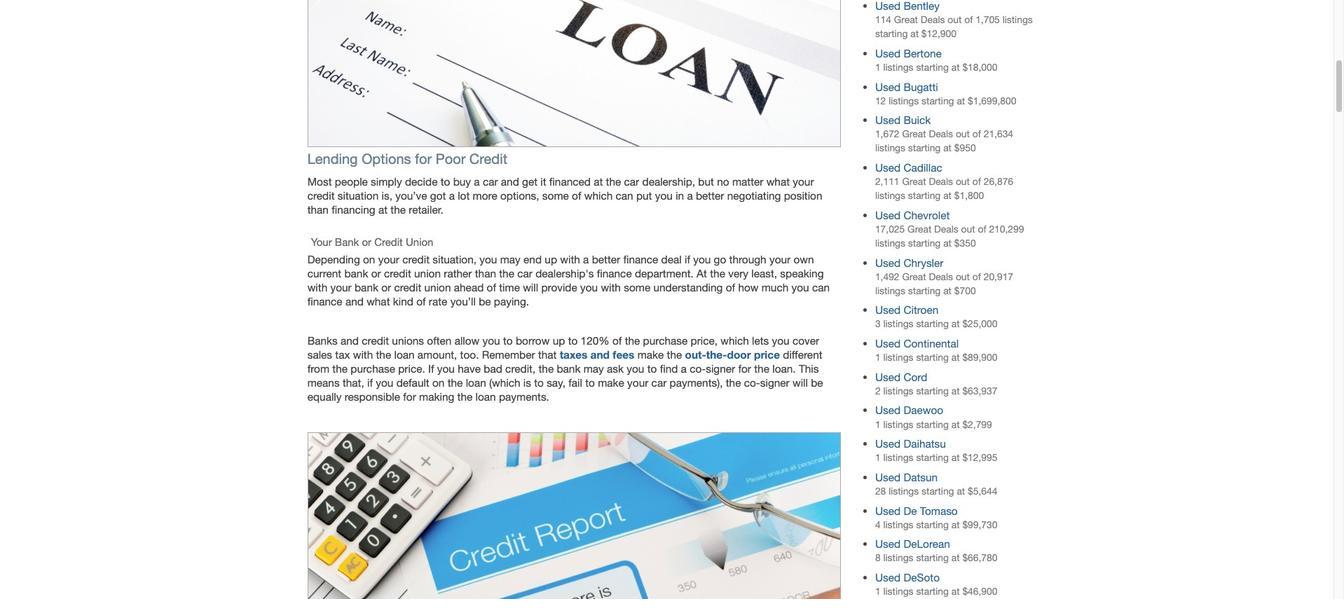 Task type: describe. For each thing, give the bounding box(es) containing it.
the down have
[[448, 377, 463, 389]]

rather
[[444, 267, 472, 280]]

1 vertical spatial loan
[[466, 377, 486, 389]]

0 vertical spatial union
[[414, 267, 441, 280]]

$1,699,800
[[968, 95, 1017, 106]]

the up find
[[667, 349, 683, 361]]

great for chrysler
[[903, 271, 927, 282]]

better inside most people simply decide to buy a car and get it financed at the car dealership, but no matter what your credit situation is, you've got a lot more options, some of which can put you in a better negotiating position than financing at the retailer.
[[696, 189, 725, 202]]

at inside 2,111 great deals out of 26,876 listings starting at
[[944, 190, 952, 201]]

listings inside 1,672 great deals out of 21,634 listings starting at
[[876, 143, 906, 154]]

of inside 1,672 great deals out of 21,634 listings starting at
[[973, 129, 982, 140]]

1 vertical spatial finance
[[597, 267, 632, 280]]

a inside different from the purchase price. if you have bad credit, the bank may ask you to find a co-signer for the loan. this means that, if you default on the loan (which is to say, fail to make your car payments), the co-signer will be equally responsible for making the loan payments.
[[681, 363, 687, 375]]

bank inside different from the purchase price. if you have bad credit, the bank may ask you to find a co-signer for the loan. this means that, if you default on the loan (which is to say, fail to make your car payments), the co-signer will be equally responsible for making the loan payments.
[[557, 363, 581, 375]]

purchase inside banks and credit unions often allow you to borrow up to 120% of the purchase price, which lets you cover sales tax with the loan amount, too. remember that
[[643, 335, 688, 347]]

the down the go
[[710, 267, 726, 280]]

the-
[[707, 349, 728, 361]]

at inside "used continental 1 listings starting at $89,900"
[[952, 352, 960, 363]]

you up remember at the bottom of page
[[483, 335, 500, 347]]

you up at
[[694, 253, 711, 266]]

listings inside used bugatti 12 listings starting at $1,699,800
[[889, 95, 920, 106]]

0 vertical spatial bank
[[345, 267, 368, 280]]

it
[[541, 175, 547, 188]]

the right making
[[458, 391, 473, 403]]

fail
[[569, 377, 583, 389]]

1 horizontal spatial credit
[[470, 151, 508, 167]]

2 vertical spatial finance
[[308, 295, 343, 308]]

of inside most people simply decide to buy a car and get it financed at the car dealership, but no matter what your credit situation is, you've got a lot more options, some of which can put you in a better negotiating position than financing at the retailer.
[[572, 189, 582, 202]]

this
[[799, 363, 819, 375]]

at inside used citroen 3 listings starting at $25,000
[[952, 319, 960, 330]]

your up the least,
[[770, 253, 791, 266]]

used for used bertone 1 listings starting at $18,000
[[876, 47, 901, 60]]

understanding
[[654, 281, 723, 294]]

$46,900
[[963, 586, 998, 598]]

poor
[[436, 151, 466, 167]]

to right is
[[534, 377, 544, 389]]

in
[[676, 189, 684, 202]]

used chevrolet link
[[876, 209, 950, 221]]

used daewoo 1 listings starting at $2,799
[[876, 404, 993, 430]]

tomaso
[[921, 505, 958, 517]]

your inside different from the purchase price. if you have bad credit, the bank may ask you to find a co-signer for the loan. this means that, if you default on the loan (which is to say, fail to make your car payments), the co-signer will be equally responsible for making the loan payments.
[[628, 377, 649, 389]]

chevrolet
[[904, 209, 950, 221]]

cover
[[793, 335, 820, 347]]

a left the lot
[[449, 189, 455, 202]]

means
[[308, 377, 340, 389]]

you up responsible
[[376, 377, 394, 389]]

used chevrolet
[[876, 209, 950, 221]]

of inside 114 great deals out of 1,705 listings starting at
[[965, 14, 974, 25]]

bad credit image
[[308, 433, 842, 600]]

can inside most people simply decide to buy a car and get it financed at the car dealership, but no matter what your credit situation is, you've got a lot more options, some of which can put you in a better negotiating position than financing at the retailer.
[[616, 189, 634, 202]]

through
[[730, 253, 767, 266]]

car inside different from the purchase price. if you have bad credit, the bank may ask you to find a co-signer for the loan. this means that, if you default on the loan (which is to say, fail to make your car payments), the co-signer will be equally responsible for making the loan payments.
[[652, 377, 667, 389]]

but
[[699, 175, 715, 188]]

lending options for poor credit
[[308, 151, 508, 167]]

$700
[[955, 285, 977, 296]]

current
[[308, 267, 342, 280]]

used delorean link
[[876, 538, 951, 551]]

with right provide
[[601, 281, 621, 294]]

1,492 great deals out of 20,917 listings starting at
[[876, 271, 1014, 296]]

different from the purchase price. if you have bad credit, the bank may ask you to find a co-signer for the loan. this means that, if you default on the loan (which is to say, fail to make your car payments), the co-signer will be equally responsible for making the loan payments.
[[308, 349, 824, 403]]

to right fail
[[586, 377, 595, 389]]

default
[[397, 377, 430, 389]]

banks and credit unions often allow you to borrow up to 120% of the purchase price, which lets you cover sales tax with the loan amount, too. remember that
[[308, 335, 820, 361]]

ask
[[607, 363, 624, 375]]

you'll
[[451, 295, 476, 308]]

you down dealership's
[[581, 281, 598, 294]]

used for used desoto 1 listings starting at $46,900
[[876, 572, 901, 584]]

used daewoo link
[[876, 404, 944, 417]]

more
[[473, 189, 498, 202]]

what inside your bank or credit union depending on your credit situation, you may end up with a better finance deal if you go through your own current bank or credit union rather than the car dealership's finance department. at the very least, speaking with your bank or credit union ahead of time will provide you with some understanding of how much you can finance and what kind of rate you'll be paying.
[[367, 295, 390, 308]]

starting inside 1,492 great deals out of 20,917 listings starting at
[[909, 285, 941, 296]]

taxes and fees make the out-the-door price
[[560, 349, 781, 361]]

used buick
[[876, 114, 931, 126]]

starting inside "used continental 1 listings starting at $89,900"
[[917, 352, 949, 363]]

1 for used continental
[[876, 352, 881, 363]]

from
[[308, 363, 330, 375]]

will inside different from the purchase price. if you have bad credit, the bank may ask you to find a co-signer for the loan. this means that, if you default on the loan (which is to say, fail to make your car payments), the co-signer will be equally responsible for making the loan payments.
[[793, 377, 808, 389]]

simply
[[371, 175, 402, 188]]

1,672
[[876, 129, 900, 140]]

a right buy
[[474, 175, 480, 188]]

listings inside used de tomaso 4 listings starting at $99,730
[[884, 519, 914, 531]]

end
[[524, 253, 542, 266]]

great for buick
[[903, 129, 927, 140]]

1 horizontal spatial signer
[[761, 377, 790, 389]]

used delorean 8 listings starting at $66,780
[[876, 538, 998, 564]]

deals inside 114 great deals out of 1,705 listings starting at
[[921, 14, 946, 25]]

starting inside used bertone 1 listings starting at $18,000
[[917, 62, 949, 73]]

used for used datsun 28 listings starting at $5,644
[[876, 471, 901, 484]]

used de tomaso 4 listings starting at $99,730
[[876, 505, 998, 531]]

1 vertical spatial union
[[425, 281, 451, 294]]

at inside 114 great deals out of 1,705 listings starting at
[[911, 28, 919, 39]]

may inside your bank or credit union depending on your credit situation, you may end up with a better finance deal if you go through your own current bank or credit union rather than the car dealership's finance department. at the very least, speaking with your bank or credit union ahead of time will provide you with some understanding of how much you can finance and what kind of rate you'll be paying.
[[500, 253, 521, 266]]

2
[[876, 386, 881, 397]]

starting inside used desoto 1 listings starting at $46,900
[[917, 586, 949, 598]]

on inside your bank or credit union depending on your credit situation, you may end up with a better finance deal if you go through your own current bank or credit union rather than the car dealership's finance department. at the very least, speaking with your bank or credit union ahead of time will provide you with some understanding of how much you can finance and what kind of rate you'll be paying.
[[363, 253, 375, 266]]

2 vertical spatial or
[[382, 281, 391, 294]]

you down "fees"
[[627, 363, 645, 375]]

3
[[876, 319, 881, 330]]

listings inside used citroen 3 listings starting at $25,000
[[884, 319, 914, 330]]

1 for used desoto
[[876, 586, 881, 598]]

which inside banks and credit unions often allow you to borrow up to 120% of the purchase price, which lets you cover sales tax with the loan amount, too. remember that
[[721, 335, 749, 347]]

used continental link
[[876, 337, 959, 350]]

make inside different from the purchase price. if you have bad credit, the bank may ask you to find a co-signer for the loan. this means that, if you default on the loan (which is to say, fail to make your car payments), the co-signer will be equally responsible for making the loan payments.
[[598, 377, 625, 389]]

paying.
[[494, 295, 529, 308]]

used for used cord 2 listings starting at $63,937
[[876, 371, 901, 383]]

rate
[[429, 295, 448, 308]]

most people simply decide to buy a car and get it financed at the car dealership, but no matter what your credit situation is, you've got a lot more options, some of which can put you in a better negotiating position than financing at the retailer.
[[308, 175, 823, 216]]

credit inside your bank or credit union depending on your credit situation, you may end up with a better finance deal if you go through your own current bank or credit union rather than the car dealership's finance department. at the very least, speaking with your bank or credit union ahead of time will provide you with some understanding of how much you can finance and what kind of rate you'll be paying.
[[375, 236, 403, 248]]

fees
[[613, 349, 635, 361]]

at right financed at the left top of page
[[594, 175, 603, 188]]

price,
[[691, 335, 718, 347]]

ahead
[[454, 281, 484, 294]]

1 horizontal spatial make
[[638, 349, 664, 361]]

how
[[739, 281, 759, 294]]

retailer.
[[409, 203, 444, 216]]

$1,800
[[955, 190, 985, 201]]

up inside banks and credit unions often allow you to borrow up to 120% of the purchase price, which lets you cover sales tax with the loan amount, too. remember that
[[553, 335, 565, 347]]

out for chevrolet
[[962, 224, 976, 235]]

on inside different from the purchase price. if you have bad credit, the bank may ask you to find a co-signer for the loan. this means that, if you default on the loan (which is to say, fail to make your car payments), the co-signer will be equally responsible for making the loan payments.
[[433, 377, 445, 389]]

options
[[362, 151, 411, 167]]

banks
[[308, 335, 338, 347]]

used for used daihatsu 1 listings starting at $12,995
[[876, 438, 901, 450]]

with down 'current'
[[308, 281, 328, 294]]

amount,
[[418, 349, 457, 361]]

2 vertical spatial for
[[403, 391, 416, 403]]

of inside banks and credit unions often allow you to borrow up to 120% of the purchase price, which lets you cover sales tax with the loan amount, too. remember that
[[613, 335, 622, 347]]

than inside most people simply decide to buy a car and get it financed at the car dealership, but no matter what your credit situation is, you've got a lot more options, some of which can put you in a better negotiating position than financing at the retailer.
[[308, 203, 329, 216]]

the down price
[[755, 363, 770, 375]]

payments.
[[499, 391, 550, 403]]

matter
[[733, 175, 764, 188]]

credit inside most people simply decide to buy a car and get it financed at the car dealership, but no matter what your credit situation is, you've got a lot more options, some of which can put you in a better negotiating position than financing at the retailer.
[[308, 189, 335, 202]]

deal
[[662, 253, 682, 266]]

delorean
[[904, 538, 951, 551]]

desoto
[[904, 572, 940, 584]]

great inside 114 great deals out of 1,705 listings starting at
[[895, 14, 919, 25]]

starting inside used daewoo 1 listings starting at $2,799
[[917, 419, 949, 430]]

making
[[419, 391, 455, 403]]

borrow
[[516, 335, 550, 347]]

$63,937
[[963, 386, 998, 397]]

of inside 2,111 great deals out of 26,876 listings starting at
[[973, 176, 982, 187]]

used continental 1 listings starting at $89,900
[[876, 337, 998, 363]]

price.
[[398, 363, 425, 375]]

1,492
[[876, 271, 900, 282]]

datsun
[[904, 471, 938, 484]]

used for used de tomaso 4 listings starting at $99,730
[[876, 505, 901, 517]]

of inside 1,492 great deals out of 20,917 listings starting at
[[973, 271, 982, 282]]

the down tax on the bottom left
[[333, 363, 348, 375]]

used for used daewoo 1 listings starting at $2,799
[[876, 404, 901, 417]]

may inside different from the purchase price. if you have bad credit, the bank may ask you to find a co-signer for the loan. this means that, if you default on the loan (which is to say, fail to make your car payments), the co-signer will be equally responsible for making the loan payments.
[[584, 363, 604, 375]]

the right tax on the bottom left
[[376, 349, 391, 361]]

listings inside used delorean 8 listings starting at $66,780
[[884, 553, 914, 564]]

you down speaking
[[792, 281, 810, 294]]

some inside most people simply decide to buy a car and get it financed at the car dealership, but no matter what your credit situation is, you've got a lot more options, some of which can put you in a better negotiating position than financing at the retailer.
[[543, 189, 569, 202]]

your down 'current'
[[331, 281, 352, 294]]

better inside your bank or credit union depending on your credit situation, you may end up with a better finance deal if you go through your own current bank or credit union rather than the car dealership's finance department. at the very least, speaking with your bank or credit union ahead of time will provide you with some understanding of how much you can finance and what kind of rate you'll be paying.
[[592, 253, 621, 266]]

starting inside 17,025 great deals out of 210,299 listings starting at
[[909, 238, 941, 249]]

used for used chrysler
[[876, 256, 901, 269]]

starting inside used cord 2 listings starting at $63,937
[[917, 386, 949, 397]]

at inside used daihatsu 1 listings starting at $12,995
[[952, 452, 960, 464]]

of left rate
[[417, 295, 426, 308]]

starting inside 1,672 great deals out of 21,634 listings starting at
[[909, 143, 941, 154]]

at inside used bugatti 12 listings starting at $1,699,800
[[957, 95, 966, 106]]

lot
[[458, 189, 470, 202]]

starting inside used datsun 28 listings starting at $5,644
[[922, 486, 955, 497]]

find
[[660, 363, 678, 375]]

$99,730
[[963, 519, 998, 531]]

to up remember at the bottom of page
[[503, 335, 513, 347]]

used for used citroen 3 listings starting at $25,000
[[876, 304, 901, 316]]

car up put
[[624, 175, 640, 188]]

you up price
[[772, 335, 790, 347]]

0 vertical spatial for
[[415, 151, 432, 167]]

sales
[[308, 349, 332, 361]]

of down 'very'
[[726, 281, 736, 294]]

department.
[[635, 267, 694, 280]]

your inside most people simply decide to buy a car and get it financed at the car dealership, but no matter what your credit situation is, you've got a lot more options, some of which can put you in a better negotiating position than financing at the retailer.
[[793, 175, 815, 188]]

you right situation,
[[480, 253, 497, 266]]

kind
[[393, 295, 414, 308]]

a inside your bank or credit union depending on your credit situation, you may end up with a better finance deal if you go through your own current bank or credit union rather than the car dealership's finance department. at the very least, speaking with your bank or credit union ahead of time will provide you with some understanding of how much you can finance and what kind of rate you'll be paying.
[[583, 253, 589, 266]]

can inside your bank or credit union depending on your credit situation, you may end up with a better finance deal if you go through your own current bank or credit union rather than the car dealership's finance department. at the very least, speaking with your bank or credit union ahead of time will provide you with some understanding of how much you can finance and what kind of rate you'll be paying.
[[813, 281, 830, 294]]

used desoto link
[[876, 572, 940, 584]]

1 for used daewoo
[[876, 419, 881, 430]]

used daihatsu link
[[876, 438, 947, 450]]

out-the-door price link
[[686, 349, 781, 361]]

the down is,
[[391, 203, 406, 216]]

2 vertical spatial loan
[[476, 391, 496, 403]]

starting inside used de tomaso 4 listings starting at $99,730
[[917, 519, 949, 531]]

at down is,
[[379, 203, 388, 216]]

starting inside 2,111 great deals out of 26,876 listings starting at
[[909, 190, 941, 201]]

at inside 17,025 great deals out of 210,299 listings starting at
[[944, 238, 952, 249]]

used bugatti link
[[876, 80, 939, 93]]

to left find
[[648, 363, 657, 375]]

provide
[[542, 281, 578, 294]]

what inside most people simply decide to buy a car and get it financed at the car dealership, but no matter what your credit situation is, you've got a lot more options, some of which can put you in a better negotiating position than financing at the retailer.
[[767, 175, 790, 188]]

listings inside used datsun 28 listings starting at $5,644
[[889, 486, 920, 497]]

used chrysler link
[[876, 256, 944, 269]]

starting inside used bugatti 12 listings starting at $1,699,800
[[922, 95, 955, 106]]

used for used cadillac
[[876, 161, 901, 174]]

at inside used bertone 1 listings starting at $18,000
[[952, 62, 960, 73]]

$66,780
[[963, 553, 998, 564]]



Task type: locate. For each thing, give the bounding box(es) containing it.
credit inside banks and credit unions often allow you to borrow up to 120% of the purchase price, which lets you cover sales tax with the loan amount, too. remember that
[[362, 335, 389, 347]]

12 used from the top
[[876, 471, 901, 484]]

used up 2
[[876, 371, 901, 383]]

great inside 2,111 great deals out of 26,876 listings starting at
[[903, 176, 927, 187]]

3 used from the top
[[876, 114, 901, 126]]

out for chrysler
[[956, 271, 970, 282]]

1 up the 12
[[876, 62, 881, 73]]

allow
[[455, 335, 480, 347]]

listings down used desoto link
[[884, 586, 914, 598]]

used inside used cord 2 listings starting at $63,937
[[876, 371, 901, 383]]

for up the decide
[[415, 151, 432, 167]]

your up the position
[[793, 175, 815, 188]]

5 used from the top
[[876, 209, 901, 221]]

great for chevrolet
[[908, 224, 932, 235]]

deals inside 1,672 great deals out of 21,634 listings starting at
[[929, 129, 954, 140]]

and down 120%
[[591, 349, 610, 361]]

$89,900
[[963, 352, 998, 363]]

0 vertical spatial will
[[523, 281, 539, 294]]

very
[[729, 267, 749, 280]]

8 used from the top
[[876, 337, 901, 350]]

co- down door
[[744, 377, 761, 389]]

0 horizontal spatial make
[[598, 377, 625, 389]]

finance
[[624, 253, 659, 266], [597, 267, 632, 280], [308, 295, 343, 308]]

the up "fees"
[[625, 335, 640, 347]]

least,
[[752, 267, 778, 280]]

1 horizontal spatial better
[[696, 189, 725, 202]]

1 down 2
[[876, 419, 881, 430]]

on
[[363, 253, 375, 266], [433, 377, 445, 389]]

0 horizontal spatial some
[[543, 189, 569, 202]]

deals down chrysler on the right of the page
[[929, 271, 954, 282]]

1 vertical spatial for
[[739, 363, 752, 375]]

deals inside 1,492 great deals out of 20,917 listings starting at
[[929, 271, 954, 282]]

deals for used buick
[[929, 129, 954, 140]]

used down 114
[[876, 47, 901, 60]]

starting inside used daihatsu 1 listings starting at $12,995
[[917, 452, 949, 464]]

0 vertical spatial better
[[696, 189, 725, 202]]

used cord link
[[876, 371, 928, 383]]

at
[[697, 267, 708, 280]]

chrysler
[[904, 256, 944, 269]]

1 horizontal spatial on
[[433, 377, 445, 389]]

1 vertical spatial bank
[[355, 281, 379, 294]]

for down default
[[403, 391, 416, 403]]

what left kind
[[367, 295, 390, 308]]

bad
[[484, 363, 503, 375]]

than inside your bank or credit union depending on your credit situation, you may end up with a better finance deal if you go through your own current bank or credit union rather than the car dealership's finance department. at the very least, speaking with your bank or credit union ahead of time will provide you with some understanding of how much you can finance and what kind of rate you'll be paying.
[[475, 267, 496, 280]]

1 vertical spatial on
[[433, 377, 445, 389]]

with up dealership's
[[560, 253, 580, 266]]

some down department.
[[624, 281, 651, 294]]

to up got
[[441, 175, 450, 188]]

cord
[[904, 371, 928, 383]]

to up the taxes
[[568, 335, 578, 347]]

0 horizontal spatial purchase
[[351, 363, 395, 375]]

at left $1,800
[[944, 190, 952, 201]]

at inside used datsun 28 listings starting at $5,644
[[957, 486, 966, 497]]

payments),
[[670, 377, 723, 389]]

at inside used delorean 8 listings starting at $66,780
[[952, 553, 960, 564]]

and inside banks and credit unions often allow you to borrow up to 120% of the purchase price, which lets you cover sales tax with the loan amount, too. remember that
[[341, 335, 359, 347]]

people
[[335, 175, 368, 188]]

with inside banks and credit unions often allow you to borrow up to 120% of the purchase price, which lets you cover sales tax with the loan amount, too. remember that
[[353, 349, 373, 361]]

union
[[406, 236, 434, 248]]

$2,799
[[963, 419, 993, 430]]

1 horizontal spatial will
[[793, 377, 808, 389]]

1 vertical spatial or
[[371, 267, 381, 280]]

2 used from the top
[[876, 80, 901, 93]]

you down dealership,
[[655, 189, 673, 202]]

and
[[501, 175, 519, 188], [346, 295, 364, 308], [341, 335, 359, 347], [591, 349, 610, 361]]

co- up payments),
[[690, 363, 706, 375]]

great inside 17,025 great deals out of 210,299 listings starting at
[[908, 224, 932, 235]]

used for used delorean 8 listings starting at $66,780
[[876, 538, 901, 551]]

union
[[414, 267, 441, 280], [425, 281, 451, 294]]

0 vertical spatial on
[[363, 253, 375, 266]]

used up 17,025
[[876, 209, 901, 221]]

deals
[[921, 14, 946, 25], [929, 129, 954, 140], [929, 176, 954, 187], [935, 224, 959, 235], [929, 271, 954, 282]]

0 horizontal spatial what
[[367, 295, 390, 308]]

0 horizontal spatial co-
[[690, 363, 706, 375]]

4 1 from the top
[[876, 452, 881, 464]]

listings inside used bertone 1 listings starting at $18,000
[[884, 62, 914, 73]]

listings down the "used daihatsu" link
[[884, 452, 914, 464]]

1 vertical spatial may
[[584, 363, 604, 375]]

0 vertical spatial make
[[638, 349, 664, 361]]

1 vertical spatial if
[[367, 377, 373, 389]]

0 horizontal spatial than
[[308, 203, 329, 216]]

used inside used de tomaso 4 listings starting at $99,730
[[876, 505, 901, 517]]

used up 4
[[876, 505, 901, 517]]

the down out-the-door price link
[[726, 377, 742, 389]]

used for used continental 1 listings starting at $89,900
[[876, 337, 901, 350]]

14 used from the top
[[876, 538, 901, 551]]

listings down "used citroen" "link"
[[884, 319, 914, 330]]

what up negotiating
[[767, 175, 790, 188]]

1 vertical spatial purchase
[[351, 363, 395, 375]]

17,025
[[876, 224, 905, 235]]

1 horizontal spatial if
[[685, 253, 691, 266]]

2,111
[[876, 176, 900, 187]]

1 horizontal spatial than
[[475, 267, 496, 280]]

listings inside 2,111 great deals out of 26,876 listings starting at
[[876, 190, 906, 201]]

decide
[[405, 175, 438, 188]]

1 vertical spatial co-
[[744, 377, 761, 389]]

your
[[311, 236, 332, 248]]

buy
[[453, 175, 471, 188]]

0 vertical spatial which
[[585, 189, 613, 202]]

out inside 2,111 great deals out of 26,876 listings starting at
[[956, 176, 970, 187]]

if inside your bank or credit union depending on your credit situation, you may end up with a better finance deal if you go through your own current bank or credit union rather than the car dealership's finance department. at the very least, speaking with your bank or credit union ahead of time will provide you with some understanding of how much you can finance and what kind of rate you'll be paying.
[[685, 253, 691, 266]]

0 vertical spatial finance
[[624, 253, 659, 266]]

listings down '1,672'
[[876, 143, 906, 154]]

if inside different from the purchase price. if you have bad credit, the bank may ask you to find a co-signer for the loan. this means that, if you default on the loan (which is to say, fail to make your car payments), the co-signer will be equally responsible for making the loan payments.
[[367, 377, 373, 389]]

used up '1,672'
[[876, 114, 901, 126]]

used up 1,492
[[876, 256, 901, 269]]

20,917
[[984, 271, 1014, 282]]

deals up $350
[[935, 224, 959, 235]]

listings inside 1,492 great deals out of 20,917 listings starting at
[[876, 285, 906, 296]]

listings down the "used datsun" link
[[889, 486, 920, 497]]

be inside your bank or credit union depending on your credit situation, you may end up with a better finance deal if you go through your own current bank or credit union rather than the car dealership's finance department. at the very least, speaking with your bank or credit union ahead of time will provide you with some understanding of how much you can finance and what kind of rate you'll be paying.
[[479, 295, 491, 308]]

1 vertical spatial make
[[598, 377, 625, 389]]

deals inside 17,025 great deals out of 210,299 listings starting at
[[935, 224, 959, 235]]

time
[[499, 281, 520, 294]]

used bugatti 12 listings starting at $1,699,800
[[876, 80, 1017, 106]]

bank
[[335, 236, 359, 248]]

which inside most people simply decide to buy a car and get it financed at the car dealership, but no matter what your credit situation is, you've got a lot more options, some of which can put you in a better negotiating position than financing at the retailer.
[[585, 189, 613, 202]]

which down financed at the left top of page
[[585, 189, 613, 202]]

at inside used de tomaso 4 listings starting at $99,730
[[952, 519, 960, 531]]

starting up 'cadillac'
[[909, 143, 941, 154]]

1 horizontal spatial can
[[813, 281, 830, 294]]

0 vertical spatial purchase
[[643, 335, 688, 347]]

at inside used cord 2 listings starting at $63,937
[[952, 386, 960, 397]]

0 vertical spatial what
[[767, 175, 790, 188]]

out inside 17,025 great deals out of 210,299 listings starting at
[[962, 224, 976, 235]]

listings inside 17,025 great deals out of 210,299 listings starting at
[[876, 238, 906, 249]]

0 vertical spatial may
[[500, 253, 521, 266]]

28
[[876, 486, 887, 497]]

different
[[783, 349, 823, 361]]

210,299
[[990, 224, 1025, 235]]

1 up 28
[[876, 452, 881, 464]]

0 vertical spatial some
[[543, 189, 569, 202]]

11 used from the top
[[876, 438, 901, 450]]

go
[[714, 253, 727, 266]]

1 vertical spatial signer
[[761, 377, 790, 389]]

dealership,
[[643, 175, 696, 188]]

1 vertical spatial up
[[553, 335, 565, 347]]

starting down 114
[[876, 28, 908, 39]]

used down the 3
[[876, 337, 901, 350]]

purchase up taxes and fees make the out-the-door price
[[643, 335, 688, 347]]

1 vertical spatial some
[[624, 281, 651, 294]]

$950
[[955, 143, 977, 154]]

listings down used delorean link
[[884, 553, 914, 564]]

and inside your bank or credit union depending on your credit situation, you may end up with a better finance deal if you go through your own current bank or credit union rather than the car dealership's finance department. at the very least, speaking with your bank or credit union ahead of time will provide you with some understanding of how much you can finance and what kind of rate you'll be paying.
[[346, 295, 364, 308]]

will right 'time'
[[523, 281, 539, 294]]

your up kind
[[378, 253, 400, 266]]

1 vertical spatial than
[[475, 267, 496, 280]]

1 vertical spatial what
[[367, 295, 390, 308]]

at down tomaso
[[952, 519, 960, 531]]

used up the 12
[[876, 80, 901, 93]]

purchase inside different from the purchase price. if you have bad credit, the bank may ask you to find a co-signer for the loan. this means that, if you default on the loan (which is to say, fail to make your car payments), the co-signer will be equally responsible for making the loan payments.
[[351, 363, 395, 375]]

0 vertical spatial co-
[[690, 363, 706, 375]]

starting down the daihatsu
[[917, 452, 949, 464]]

great down 'used chrysler'
[[903, 271, 927, 282]]

listings inside 114 great deals out of 1,705 listings starting at
[[1003, 14, 1033, 25]]

at left $700
[[944, 285, 952, 296]]

or
[[362, 236, 372, 248], [371, 267, 381, 280], [382, 281, 391, 294]]

deals for used cadillac
[[929, 176, 954, 187]]

used inside "used continental 1 listings starting at $89,900"
[[876, 337, 901, 350]]

continental
[[904, 337, 959, 350]]

listings inside "used continental 1 listings starting at $89,900"
[[884, 352, 914, 363]]

citroen
[[904, 304, 939, 316]]

used bertone 1 listings starting at $18,000
[[876, 47, 998, 73]]

0 vertical spatial up
[[545, 253, 557, 266]]

be
[[479, 295, 491, 308], [811, 377, 824, 389]]

and up tax on the bottom left
[[341, 335, 359, 347]]

starting down the delorean
[[917, 553, 949, 564]]

a right the in
[[687, 189, 693, 202]]

to
[[441, 175, 450, 188], [503, 335, 513, 347], [568, 335, 578, 347], [648, 363, 657, 375], [534, 377, 544, 389], [586, 377, 595, 389]]

used inside used daewoo 1 listings starting at $2,799
[[876, 404, 901, 417]]

loan inside banks and credit unions often allow you to borrow up to 120% of the purchase price, which lets you cover sales tax with the loan amount, too. remember that
[[394, 349, 415, 361]]

listings down used cord link
[[884, 386, 914, 397]]

0 horizontal spatial on
[[363, 253, 375, 266]]

13 used from the top
[[876, 505, 901, 517]]

1 horizontal spatial co-
[[744, 377, 761, 389]]

can left put
[[616, 189, 634, 202]]

(which
[[489, 377, 521, 389]]

of left 'time'
[[487, 281, 496, 294]]

1 horizontal spatial be
[[811, 377, 824, 389]]

often
[[427, 335, 452, 347]]

4 used from the top
[[876, 161, 901, 174]]

used for used bugatti 12 listings starting at $1,699,800
[[876, 80, 901, 93]]

better
[[696, 189, 725, 202], [592, 253, 621, 266]]

1 vertical spatial credit
[[375, 236, 403, 248]]

you inside most people simply decide to buy a car and get it financed at the car dealership, but no matter what your credit situation is, you've got a lot more options, some of which can put you in a better negotiating position than financing at the retailer.
[[655, 189, 673, 202]]

10 used from the top
[[876, 404, 901, 417]]

make
[[638, 349, 664, 361], [598, 377, 625, 389]]

a right find
[[681, 363, 687, 375]]

used for used chevrolet
[[876, 209, 901, 221]]

$18,000
[[963, 62, 998, 73]]

deals inside 2,111 great deals out of 26,876 listings starting at
[[929, 176, 954, 187]]

0 vertical spatial can
[[616, 189, 634, 202]]

114 great deals out of 1,705 listings starting at
[[876, 14, 1033, 39]]

financing
[[332, 203, 376, 216]]

signer down 'loan.'
[[761, 377, 790, 389]]

will
[[523, 281, 539, 294], [793, 377, 808, 389]]

used citroen 3 listings starting at $25,000
[[876, 304, 998, 330]]

you right if
[[437, 363, 455, 375]]

used inside used citroen 3 listings starting at $25,000
[[876, 304, 901, 316]]

deals for used chrysler
[[929, 271, 954, 282]]

9 used from the top
[[876, 371, 901, 383]]

listings down used bugatti link
[[889, 95, 920, 106]]

0 horizontal spatial will
[[523, 281, 539, 294]]

out for buick
[[956, 129, 970, 140]]

credit
[[470, 151, 508, 167], [375, 236, 403, 248]]

1 for used daihatsu
[[876, 452, 881, 464]]

$12,995
[[963, 452, 998, 464]]

listings inside used cord 2 listings starting at $63,937
[[884, 386, 914, 397]]

and inside most people simply decide to buy a car and get it financed at the car dealership, but no matter what your credit situation is, you've got a lot more options, some of which can put you in a better negotiating position than financing at the retailer.
[[501, 175, 519, 188]]

that
[[538, 349, 557, 361]]

deals for used chevrolet
[[935, 224, 959, 235]]

listings down 2,111
[[876, 190, 906, 201]]

used for used buick
[[876, 114, 901, 126]]

car inside your bank or credit union depending on your credit situation, you may end up with a better finance deal if you go through your own current bank or credit union rather than the car dealership's finance department. at the very least, speaking with your bank or credit union ahead of time will provide you with some understanding of how much you can finance and what kind of rate you'll be paying.
[[518, 267, 533, 280]]

1 horizontal spatial what
[[767, 175, 790, 188]]

at up the used bertone link
[[911, 28, 919, 39]]

at left "$2,799"
[[952, 419, 960, 430]]

7 used from the top
[[876, 304, 901, 316]]

1 inside used daihatsu 1 listings starting at $12,995
[[876, 452, 881, 464]]

1 vertical spatial be
[[811, 377, 824, 389]]

lets
[[752, 335, 769, 347]]

starting down "bertone"
[[917, 62, 949, 73]]

will inside your bank or credit union depending on your credit situation, you may end up with a better finance deal if you go through your own current bank or credit union rather than the car dealership's finance department. at the very least, speaking with your bank or credit union ahead of time will provide you with some understanding of how much you can finance and what kind of rate you'll be paying.
[[523, 281, 539, 294]]

starting inside 114 great deals out of 1,705 listings starting at
[[876, 28, 908, 39]]

0 vertical spatial signer
[[706, 363, 736, 375]]

0 vertical spatial or
[[362, 236, 372, 248]]

2 1 from the top
[[876, 352, 881, 363]]

$12,900
[[922, 28, 957, 39]]

1 vertical spatial will
[[793, 377, 808, 389]]

at inside 1,672 great deals out of 21,634 listings starting at
[[944, 143, 952, 154]]

at left $950
[[944, 143, 952, 154]]

out up the $12,900
[[948, 14, 962, 25]]

car up more
[[483, 175, 498, 188]]

0 horizontal spatial credit
[[375, 236, 403, 248]]

the up 'time'
[[499, 267, 515, 280]]

be inside different from the purchase price. if you have bad credit, the bank may ask you to find a co-signer for the loan. this means that, if you default on the loan (which is to say, fail to make your car payments), the co-signer will be equally responsible for making the loan payments.
[[811, 377, 824, 389]]

1 vertical spatial which
[[721, 335, 749, 347]]

0 horizontal spatial which
[[585, 189, 613, 202]]

car
[[483, 175, 498, 188], [624, 175, 640, 188], [518, 267, 533, 280], [652, 377, 667, 389]]

1 1 from the top
[[876, 62, 881, 73]]

of up $1,800
[[973, 176, 982, 187]]

listings down de
[[884, 519, 914, 531]]

1 vertical spatial can
[[813, 281, 830, 294]]

used inside used delorean 8 listings starting at $66,780
[[876, 538, 901, 551]]

starting inside used citroen 3 listings starting at $25,000
[[917, 319, 949, 330]]

credit
[[308, 189, 335, 202], [403, 253, 430, 266], [384, 267, 411, 280], [394, 281, 422, 294], [362, 335, 389, 347]]

listings right 1,705
[[1003, 14, 1033, 25]]

0 horizontal spatial may
[[500, 253, 521, 266]]

with
[[560, 253, 580, 266], [308, 281, 328, 294], [601, 281, 621, 294], [353, 349, 373, 361]]

at inside used desoto 1 listings starting at $46,900
[[952, 586, 960, 598]]

up inside your bank or credit union depending on your credit situation, you may end up with a better finance deal if you go through your own current bank or credit union rather than the car dealership's finance department. at the very least, speaking with your bank or credit union ahead of time will provide you with some understanding of how much you can finance and what kind of rate you'll be paying.
[[545, 253, 557, 266]]

starting down daewoo
[[917, 419, 949, 430]]

of inside 17,025 great deals out of 210,299 listings starting at
[[979, 224, 987, 235]]

lending
[[308, 151, 358, 167]]

15 used from the top
[[876, 572, 901, 584]]

listings inside used desoto 1 listings starting at $46,900
[[884, 586, 914, 598]]

at left $46,900
[[952, 586, 960, 598]]

situation,
[[433, 253, 477, 266]]

of
[[965, 14, 974, 25], [973, 129, 982, 140], [973, 176, 982, 187], [572, 189, 582, 202], [979, 224, 987, 235], [973, 271, 982, 282], [487, 281, 496, 294], [726, 281, 736, 294], [417, 295, 426, 308], [613, 335, 622, 347]]

that,
[[343, 377, 364, 389]]

be down ahead
[[479, 295, 491, 308]]

own
[[794, 253, 815, 266]]

at inside 1,492 great deals out of 20,917 listings starting at
[[944, 285, 952, 296]]

out inside 1,492 great deals out of 20,917 listings starting at
[[956, 271, 970, 282]]

door
[[728, 349, 752, 361]]

0 vertical spatial credit
[[470, 151, 508, 167]]

5 1 from the top
[[876, 586, 881, 598]]

at inside used daewoo 1 listings starting at $2,799
[[952, 419, 960, 430]]

better up dealership's
[[592, 253, 621, 266]]

great right 114
[[895, 14, 919, 25]]

listings down the used bertone link
[[884, 62, 914, 73]]

used down 2
[[876, 404, 901, 417]]

0 vertical spatial be
[[479, 295, 491, 308]]

4
[[876, 519, 881, 531]]

1 horizontal spatial which
[[721, 335, 749, 347]]

used buick link
[[876, 114, 931, 126]]

daihatsu
[[904, 438, 947, 450]]

1 horizontal spatial some
[[624, 281, 651, 294]]

out inside 1,672 great deals out of 21,634 listings starting at
[[956, 129, 970, 140]]

you
[[655, 189, 673, 202], [480, 253, 497, 266], [694, 253, 711, 266], [581, 281, 598, 294], [792, 281, 810, 294], [483, 335, 500, 347], [772, 335, 790, 347], [437, 363, 455, 375], [627, 363, 645, 375], [376, 377, 394, 389]]

you've
[[396, 189, 427, 202]]

responsible
[[345, 391, 400, 403]]

credit union loan image
[[308, 0, 842, 147]]

loan down (which
[[476, 391, 496, 403]]

most
[[308, 175, 332, 188]]

0 horizontal spatial can
[[616, 189, 634, 202]]

0 horizontal spatial if
[[367, 377, 373, 389]]

speaking
[[781, 267, 824, 280]]

114
[[876, 14, 892, 25]]

car down 'end'
[[518, 267, 533, 280]]

which up out-the-door price link
[[721, 335, 749, 347]]

great for cadillac
[[903, 176, 927, 187]]

1 vertical spatial better
[[592, 253, 621, 266]]

out for cadillac
[[956, 176, 970, 187]]

1 used from the top
[[876, 47, 901, 60]]

some inside your bank or credit union depending on your credit situation, you may end up with a better finance deal if you go through your own current bank or credit union rather than the car dealership's finance department. at the very least, speaking with your bank or credit union ahead of time will provide you with some understanding of how much you can finance and what kind of rate you'll be paying.
[[624, 281, 651, 294]]

6 used from the top
[[876, 256, 901, 269]]

than
[[308, 203, 329, 216], [475, 267, 496, 280]]

1 for used bertone
[[876, 62, 881, 73]]

better down but
[[696, 189, 725, 202]]

$5,644
[[968, 486, 998, 497]]

3 1 from the top
[[876, 419, 881, 430]]

listings down 1,492
[[876, 285, 906, 296]]

starting inside used delorean 8 listings starting at $66,780
[[917, 553, 949, 564]]

0 vertical spatial than
[[308, 203, 329, 216]]

1,672 great deals out of 21,634 listings starting at
[[876, 129, 1014, 154]]

listings up used cord link
[[884, 352, 914, 363]]

at left $66,780
[[952, 553, 960, 564]]

0 horizontal spatial be
[[479, 295, 491, 308]]

0 vertical spatial if
[[685, 253, 691, 266]]

0 vertical spatial loan
[[394, 349, 415, 361]]

a
[[474, 175, 480, 188], [449, 189, 455, 202], [687, 189, 693, 202], [583, 253, 589, 266], [681, 363, 687, 375]]

with right tax on the bottom left
[[353, 349, 373, 361]]

than down most
[[308, 203, 329, 216]]

de
[[904, 505, 918, 517]]

at left $63,937 at the right bottom of the page
[[952, 386, 960, 397]]

credit up buy
[[470, 151, 508, 167]]

listings inside used daihatsu 1 listings starting at $12,995
[[884, 452, 914, 464]]

to inside most people simply decide to buy a car and get it financed at the car dealership, but no matter what your credit situation is, you've got a lot more options, some of which can put you in a better negotiating position than financing at the retailer.
[[441, 175, 450, 188]]

may down taxes and fees link
[[584, 363, 604, 375]]

the right financed at the left top of page
[[606, 175, 621, 188]]

0 horizontal spatial better
[[592, 253, 621, 266]]

of left 1,705
[[965, 14, 974, 25]]

of down financed at the left top of page
[[572, 189, 582, 202]]

2 vertical spatial bank
[[557, 363, 581, 375]]

the down that
[[539, 363, 554, 375]]

than up ahead
[[475, 267, 496, 280]]

1 horizontal spatial may
[[584, 363, 604, 375]]

1 horizontal spatial purchase
[[643, 335, 688, 347]]

used datsun link
[[876, 471, 938, 484]]

0 horizontal spatial signer
[[706, 363, 736, 375]]



Task type: vqa. For each thing, say whether or not it's contained in the screenshot.
'as'
no



